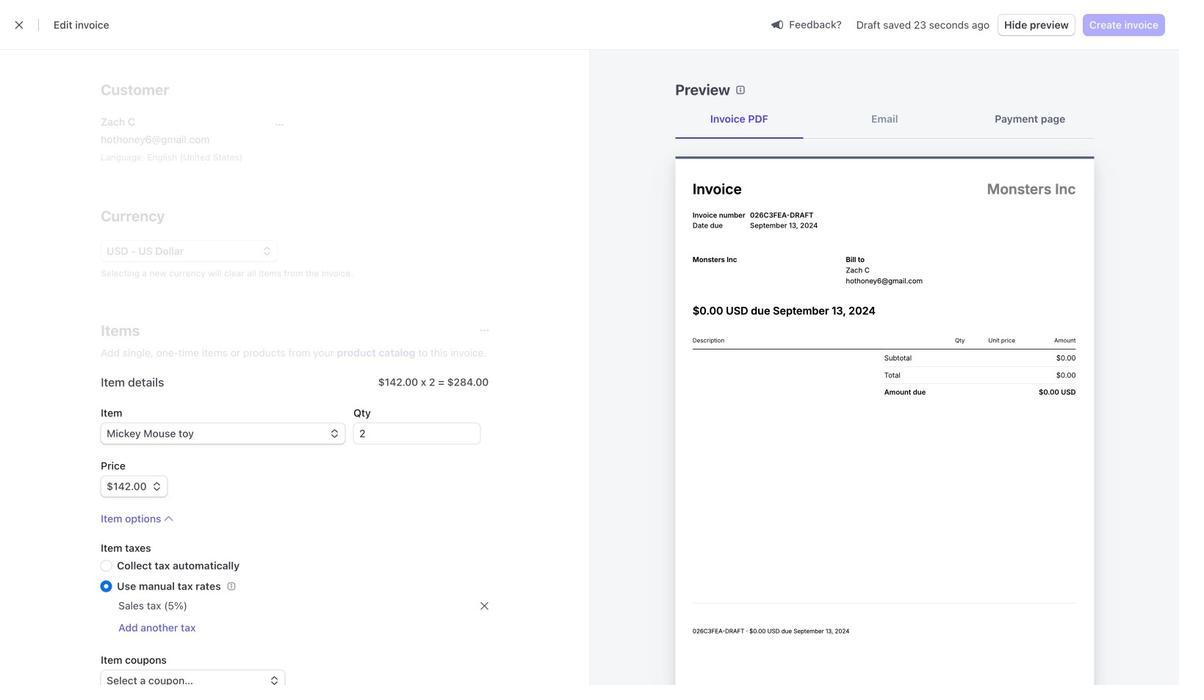 Task type: vqa. For each thing, say whether or not it's contained in the screenshot.
the 28 corresponding to Trial conversion rate
no



Task type: describe. For each thing, give the bounding box(es) containing it.
svg image
[[153, 483, 161, 491]]

svg image
[[275, 121, 284, 129]]



Task type: locate. For each thing, give the bounding box(es) containing it.
tab list
[[676, 100, 1095, 139]]

None radio
[[101, 582, 111, 592]]

None radio
[[101, 561, 111, 571]]

None text field
[[354, 424, 480, 444]]



